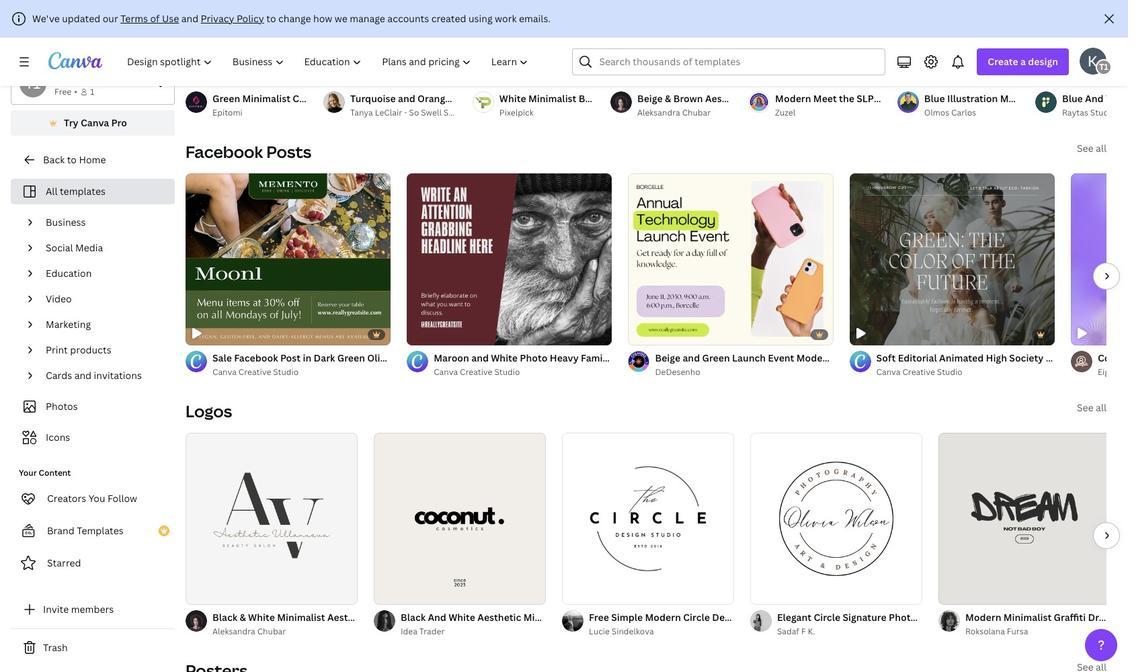Task type: locate. For each thing, give the bounding box(es) containing it.
•
[[74, 86, 77, 98]]

eight gr
[[1098, 367, 1129, 378]]

modern up zuzel
[[776, 92, 812, 105]]

2 creative from the left
[[460, 367, 493, 378]]

1 canva creative studio link from the left
[[213, 366, 391, 379]]

2 canva creative studio from the left
[[877, 367, 963, 378]]

the
[[840, 92, 855, 105]]

creative inside "maroon and white photo heavy famine/poverty crisis hub facebook post canva creative studio"
[[460, 367, 493, 378]]

black and white aesthetic minimalist modern simple typography coconut cosmetics logo image
[[374, 433, 546, 605]]

3 logo from the left
[[951, 611, 973, 624]]

turquoise and orange retro illustration now hiring flyer image
[[324, 0, 457, 86]]

business link
[[40, 210, 167, 235]]

team 1 element left free •
[[20, 71, 46, 98]]

using
[[469, 12, 493, 25]]

see all link down the eight
[[1078, 402, 1107, 414]]

idea trader link
[[401, 626, 546, 639]]

policy
[[237, 12, 264, 25]]

see all link for logos
[[1078, 402, 1107, 414]]

white left the photo
[[491, 352, 518, 365]]

pixelpick link
[[500, 106, 595, 120]]

1 vertical spatial aleksandra chubar link
[[213, 626, 358, 639]]

maroon and white photo heavy famine/poverty crisis hub facebook post link
[[434, 351, 772, 366]]

we've
[[32, 12, 60, 25]]

canva
[[81, 116, 109, 129], [213, 367, 237, 378], [434, 367, 458, 378], [877, 367, 901, 378]]

2 see all link from the top
[[1078, 402, 1107, 414]]

0 horizontal spatial free
[[54, 86, 71, 98]]

modern minimalist graffiti dream br roksolana fursa
[[966, 611, 1129, 638]]

1 horizontal spatial canva creative studio link
[[434, 366, 612, 379]]

2 see all from the top
[[1078, 402, 1107, 414]]

0 horizontal spatial team 1 element
[[20, 71, 46, 98]]

minimalist inside modern minimalist graffiti dream br roksolana fursa
[[1004, 611, 1052, 624]]

1 horizontal spatial to
[[267, 12, 276, 25]]

tanya leclair - so swell studio
[[351, 107, 469, 118]]

and
[[181, 12, 199, 25], [472, 352, 489, 365], [683, 352, 700, 365], [74, 369, 92, 382]]

black
[[213, 611, 238, 624]]

dream
[[1089, 611, 1119, 624]]

your content
[[19, 468, 71, 479]]

0 vertical spatial see all link
[[1078, 142, 1107, 155]]

eight
[[1098, 367, 1118, 378]]

back to home link
[[11, 147, 175, 174]]

t1 button
[[1080, 48, 1113, 75]]

modern up lucie sindelkova link
[[645, 611, 681, 624]]

0 horizontal spatial canva creative studio
[[213, 367, 299, 378]]

free up the lucie
[[589, 611, 609, 624]]

0 horizontal spatial chubar
[[257, 626, 286, 638]]

0 horizontal spatial canva creative studio link
[[213, 366, 391, 379]]

all down the eight
[[1096, 402, 1107, 414]]

free left '•'
[[54, 86, 71, 98]]

0 horizontal spatial aleksandra
[[213, 626, 255, 638]]

free simple modern circle design studio logo lucie sindelkova
[[589, 611, 801, 638]]

1 horizontal spatial white
[[491, 352, 518, 365]]

lucie sindelkova link
[[589, 626, 735, 639]]

photo
[[520, 352, 548, 365]]

2 all from the top
[[1096, 402, 1107, 414]]

chubar down search search field
[[683, 107, 711, 118]]

logo up the trader
[[430, 611, 452, 624]]

famine/poverty
[[581, 352, 654, 365]]

and right use
[[181, 12, 199, 25]]

0 vertical spatial chubar
[[683, 107, 711, 118]]

blue illustration medical service flyer image
[[898, 0, 1020, 86]]

0 horizontal spatial facebook
[[186, 141, 263, 163]]

1 see all from the top
[[1078, 142, 1107, 155]]

and inside beige and green launch event modern facebook post dedesenho
[[683, 352, 700, 365]]

circle left design
[[684, 611, 710, 624]]

1 logo from the left
[[430, 611, 452, 624]]

0 horizontal spatial white
[[248, 611, 275, 624]]

social media
[[46, 241, 103, 254]]

1 horizontal spatial canva creative studio
[[877, 367, 963, 378]]

1 see from the top
[[1078, 142, 1094, 155]]

0 horizontal spatial aleksandra chubar link
[[213, 626, 358, 639]]

3 canva creative studio link from the left
[[877, 366, 1055, 379]]

1 vertical spatial chubar
[[257, 626, 286, 638]]

1 see all link from the top
[[1078, 142, 1107, 155]]

we've updated our terms of use and privacy policy to change how we manage accounts created using work emails.
[[32, 12, 551, 25]]

1 post from the left
[[752, 352, 772, 365]]

1 horizontal spatial free
[[589, 611, 609, 624]]

1 circle from the left
[[684, 611, 710, 624]]

and up dedesenho
[[683, 352, 700, 365]]

brand
[[47, 525, 75, 537]]

handout
[[877, 92, 917, 105]]

top level navigation element
[[118, 48, 540, 75]]

all down raytas studio link
[[1096, 142, 1107, 155]]

free simple modern circle design studio logo image
[[562, 433, 735, 605]]

sindelkova
[[612, 626, 654, 638]]

modern
[[776, 92, 812, 105], [797, 352, 833, 365], [645, 611, 681, 624], [966, 611, 1002, 624]]

all for facebook posts
[[1096, 142, 1107, 155]]

facebook
[[186, 141, 263, 163], [705, 352, 749, 365], [835, 352, 879, 365]]

white
[[491, 352, 518, 365], [248, 611, 275, 624]]

home
[[79, 153, 106, 166]]

to right back
[[67, 153, 77, 166]]

circle up 'k.'
[[814, 611, 841, 624]]

elegant circle signature photography logo link
[[778, 611, 973, 626]]

blue and yellow digital marketing agency flyer image
[[1036, 0, 1129, 86]]

1 minimalist from the left
[[277, 611, 325, 624]]

minimalist up fursa
[[1004, 611, 1052, 624]]

2 horizontal spatial creative
[[903, 367, 936, 378]]

0 vertical spatial all
[[1096, 142, 1107, 155]]

marketing
[[46, 318, 91, 331]]

modern right event
[[797, 352, 833, 365]]

to right policy
[[267, 12, 276, 25]]

0 horizontal spatial logo
[[430, 611, 452, 624]]

elegant
[[778, 611, 812, 624]]

content
[[39, 468, 71, 479]]

back to home
[[43, 153, 106, 166]]

modern meet the slp handout for parents link
[[776, 91, 970, 106]]

canva inside the try canva pro button
[[81, 116, 109, 129]]

and for cards and invitations
[[74, 369, 92, 382]]

meet
[[814, 92, 837, 105]]

logo up the roksolana
[[951, 611, 973, 624]]

and right maroon at the bottom left of page
[[472, 352, 489, 365]]

0 vertical spatial aleksandra chubar link
[[638, 106, 733, 120]]

logo
[[430, 611, 452, 624], [778, 611, 801, 624], [951, 611, 973, 624]]

created
[[432, 12, 467, 25]]

0 horizontal spatial creative
[[239, 367, 271, 378]]

1 vertical spatial see all link
[[1078, 402, 1107, 414]]

facebook posts
[[186, 141, 312, 163]]

change
[[278, 12, 311, 25]]

and right 'cards'
[[74, 369, 92, 382]]

1 horizontal spatial creative
[[460, 367, 493, 378]]

see all link
[[1078, 142, 1107, 155], [1078, 402, 1107, 414]]

black & white minimalist aesthetic initials font logo image
[[186, 433, 358, 605]]

1 horizontal spatial facebook
[[705, 352, 749, 365]]

privacy policy link
[[201, 12, 264, 25]]

products
[[70, 344, 111, 357]]

raytas
[[1063, 107, 1089, 118]]

raytas studio link
[[1063, 106, 1129, 120]]

epitomi
[[213, 107, 243, 118]]

carlos
[[952, 107, 977, 118]]

minimalist left aesthetic
[[277, 611, 325, 624]]

0 vertical spatial see all
[[1078, 142, 1107, 155]]

see all link down raytas studio link
[[1078, 142, 1107, 155]]

you
[[89, 492, 105, 505]]

our
[[103, 12, 118, 25]]

circle inside free simple modern circle design studio logo lucie sindelkova
[[684, 611, 710, 624]]

2 post from the left
[[881, 352, 902, 365]]

business
[[46, 216, 86, 229]]

1 horizontal spatial logo
[[778, 611, 801, 624]]

Search search field
[[600, 49, 877, 75]]

2 horizontal spatial canva creative studio link
[[877, 366, 1055, 379]]

1 creative from the left
[[239, 367, 271, 378]]

white inside "maroon and white photo heavy famine/poverty crisis hub facebook post canva creative studio"
[[491, 352, 518, 365]]

team 1 element
[[1096, 59, 1113, 75], [20, 71, 46, 98]]

we
[[335, 12, 348, 25]]

see all down raytas studio link
[[1078, 142, 1107, 155]]

and inside "maroon and white photo heavy famine/poverty crisis hub facebook post canva creative studio"
[[472, 352, 489, 365]]

1 vertical spatial see
[[1078, 402, 1094, 414]]

2 canva creative studio link from the left
[[434, 366, 612, 379]]

canva creative studio link
[[213, 366, 391, 379], [434, 366, 612, 379], [877, 366, 1055, 379]]

logo inside free simple modern circle design studio logo lucie sindelkova
[[778, 611, 801, 624]]

aleksandra chubar link
[[638, 106, 733, 120], [213, 626, 358, 639]]

2 horizontal spatial facebook
[[835, 352, 879, 365]]

see
[[1078, 142, 1094, 155], [1078, 402, 1094, 414]]

dedesenho link
[[655, 366, 834, 379]]

facebook inside beige and green launch event modern facebook post dedesenho
[[835, 352, 879, 365]]

team 1 element up flyer
[[1096, 59, 1113, 75]]

logo up sadaf
[[778, 611, 801, 624]]

minimalist
[[277, 611, 325, 624], [1004, 611, 1052, 624]]

facebook inside "maroon and white photo heavy famine/poverty crisis hub facebook post canva creative studio"
[[705, 352, 749, 365]]

0 vertical spatial aleksandra
[[638, 107, 681, 118]]

post inside "maroon and white photo heavy famine/poverty crisis hub facebook post canva creative studio"
[[752, 352, 772, 365]]

0 horizontal spatial post
[[752, 352, 772, 365]]

elegant circle signature photography logo image
[[751, 433, 923, 605]]

2 circle from the left
[[814, 611, 841, 624]]

1 vertical spatial all
[[1096, 402, 1107, 414]]

how
[[313, 12, 333, 25]]

1 horizontal spatial circle
[[814, 611, 841, 624]]

2 see from the top
[[1078, 402, 1094, 414]]

None search field
[[573, 48, 886, 75]]

canva creative studio for first canva creative studio "link" from the left
[[213, 367, 299, 378]]

cards
[[46, 369, 72, 382]]

team 1 image
[[1096, 59, 1113, 75]]

see all link for facebook posts
[[1078, 142, 1107, 155]]

white right &
[[248, 611, 275, 624]]

social
[[46, 241, 73, 254]]

f
[[802, 626, 806, 638]]

canva creative studio
[[213, 367, 299, 378], [877, 367, 963, 378]]

0 vertical spatial free
[[54, 86, 71, 98]]

white minimalist business marketing agency flyer image
[[473, 0, 595, 86]]

chubar down black & white minimalist aesthetic initials font logo link
[[257, 626, 286, 638]]

modern meet the slp handout for parents zuzel
[[776, 92, 970, 118]]

0 vertical spatial see
[[1078, 142, 1094, 155]]

0 horizontal spatial to
[[67, 153, 77, 166]]

2 minimalist from the left
[[1004, 611, 1052, 624]]

1 horizontal spatial minimalist
[[1004, 611, 1052, 624]]

roksolana
[[966, 626, 1006, 638]]

0 vertical spatial white
[[491, 352, 518, 365]]

white inside black & white minimalist aesthetic initials font logo aleksandra chubar
[[248, 611, 275, 624]]

0 horizontal spatial circle
[[684, 611, 710, 624]]

raytas studio
[[1063, 107, 1117, 118]]

all templates
[[46, 185, 106, 198]]

1 vertical spatial aleksandra
[[213, 626, 255, 638]]

1 vertical spatial white
[[248, 611, 275, 624]]

1 vertical spatial free
[[589, 611, 609, 624]]

free inside free simple modern circle design studio logo lucie sindelkova
[[589, 611, 609, 624]]

photos
[[46, 400, 78, 413]]

0 vertical spatial to
[[267, 12, 276, 25]]

beige & brown aesthetic elegant minimalist photographer pricing guide flyer image
[[611, 0, 733, 86]]

2 horizontal spatial logo
[[951, 611, 973, 624]]

1 horizontal spatial post
[[881, 352, 902, 365]]

1 horizontal spatial team 1 element
[[1096, 59, 1113, 75]]

maroon
[[434, 352, 469, 365]]

1 vertical spatial see all
[[1078, 402, 1107, 414]]

modern up the roksolana
[[966, 611, 1002, 624]]

medical
[[1001, 92, 1037, 105]]

black & white minimalist aesthetic initials font logo link
[[213, 611, 452, 626]]

maroon and white photo heavy famine/poverty crisis hub facebook post image
[[407, 174, 612, 346]]

modern minimalist graffiti dream br link
[[966, 611, 1129, 626]]

updated
[[62, 12, 100, 25]]

2 logo from the left
[[778, 611, 801, 624]]

1 horizontal spatial chubar
[[683, 107, 711, 118]]

1 vertical spatial to
[[67, 153, 77, 166]]

of
[[150, 12, 160, 25]]

aleksandra inside black & white minimalist aesthetic initials font logo aleksandra chubar
[[213, 626, 255, 638]]

0 horizontal spatial minimalist
[[277, 611, 325, 624]]

1 canva creative studio from the left
[[213, 367, 299, 378]]

all
[[46, 185, 58, 198]]

use
[[162, 12, 179, 25]]

logo inside black & white minimalist aesthetic initials font logo aleksandra chubar
[[430, 611, 452, 624]]

free inside switch to another team "button"
[[54, 86, 71, 98]]

1 all from the top
[[1096, 142, 1107, 155]]

see all down the eight
[[1078, 402, 1107, 414]]

work
[[495, 12, 517, 25]]

3 creative from the left
[[903, 367, 936, 378]]



Task type: vqa. For each thing, say whether or not it's contained in the screenshot.
Circle
yes



Task type: describe. For each thing, give the bounding box(es) containing it.
design
[[1029, 55, 1059, 68]]

trash link
[[11, 635, 175, 662]]

creative for first canva creative studio "link" from the left
[[239, 367, 271, 378]]

aleksandra chubar
[[638, 107, 711, 118]]

see for logos
[[1078, 402, 1094, 414]]

studio inside free simple modern circle design studio logo lucie sindelkova
[[746, 611, 776, 624]]

creative for first canva creative studio "link" from right
[[903, 367, 936, 378]]

see all for facebook posts
[[1078, 142, 1107, 155]]

blue
[[925, 92, 946, 105]]

1 horizontal spatial aleksandra
[[638, 107, 681, 118]]

white for and
[[491, 352, 518, 365]]

tanya leclair - so swell studio link
[[351, 106, 469, 120]]

create
[[988, 55, 1019, 68]]

templates
[[60, 185, 106, 198]]

see all for logos
[[1078, 402, 1107, 414]]

see for facebook posts
[[1078, 142, 1094, 155]]

simple
[[612, 611, 643, 624]]

modern inside free simple modern circle design studio logo lucie sindelkova
[[645, 611, 681, 624]]

sadaf
[[778, 626, 800, 638]]

illustration
[[948, 92, 999, 105]]

fursa
[[1008, 626, 1029, 638]]

cards and invitations
[[46, 369, 142, 382]]

1 horizontal spatial aleksandra chubar link
[[638, 106, 733, 120]]

video link
[[40, 287, 167, 312]]

emails.
[[519, 12, 551, 25]]

flyer
[[1076, 92, 1099, 105]]

team 1 element inside t1 'popup button'
[[1096, 59, 1113, 75]]

minimalist inside black & white minimalist aesthetic initials font logo aleksandra chubar
[[277, 611, 325, 624]]

canva creative studio for first canva creative studio "link" from right
[[877, 367, 963, 378]]

free simple modern circle design studio logo link
[[589, 611, 801, 626]]

beige and green launch event modern facebook post link
[[655, 351, 902, 366]]

team 1 image
[[20, 71, 46, 98]]

posts
[[267, 141, 312, 163]]

modern minimalist graffiti dream brand logo image
[[939, 433, 1111, 605]]

print
[[46, 344, 68, 357]]

creators you follow
[[47, 492, 137, 505]]

initials
[[374, 611, 405, 624]]

creators you follow link
[[11, 486, 175, 513]]

trash
[[43, 642, 68, 655]]

accounts
[[388, 12, 429, 25]]

create a design
[[988, 55, 1059, 68]]

try
[[64, 116, 78, 129]]

marketing link
[[40, 312, 167, 338]]

and for maroon and white photo heavy famine/poverty crisis hub facebook post canva creative studio
[[472, 352, 489, 365]]

hub
[[684, 352, 703, 365]]

starred link
[[11, 550, 175, 577]]

graffiti
[[1054, 611, 1087, 624]]

aesthetic
[[328, 611, 371, 624]]

green
[[703, 352, 730, 365]]

black & white minimalist aesthetic initials font logo aleksandra chubar
[[213, 611, 452, 638]]

icons link
[[19, 425, 167, 451]]

your
[[19, 468, 37, 479]]

sadaf f k. link
[[778, 626, 923, 639]]

gr
[[1120, 367, 1129, 378]]

signature
[[843, 611, 887, 624]]

brand templates link
[[11, 518, 175, 545]]

modern meet the slp handout for parents image
[[749, 0, 882, 86]]

all for logos
[[1096, 402, 1107, 414]]

canva inside "maroon and white photo heavy famine/poverty crisis hub facebook post canva creative studio"
[[434, 367, 458, 378]]

manage
[[350, 12, 385, 25]]

white for &
[[248, 611, 275, 624]]

free for •
[[54, 86, 71, 98]]

dedesenho
[[655, 367, 701, 378]]

free for simple
[[589, 611, 609, 624]]

pixelpick
[[500, 107, 534, 118]]

icons
[[46, 431, 70, 444]]

invite members
[[43, 603, 114, 616]]

epitomi link
[[213, 106, 307, 120]]

studio inside "maroon and white photo heavy famine/poverty crisis hub facebook post canva creative studio"
[[495, 367, 520, 378]]

beige
[[655, 352, 681, 365]]

modern inside modern minimalist graffiti dream br roksolana fursa
[[966, 611, 1002, 624]]

education link
[[40, 261, 167, 287]]

modern inside beige and green launch event modern facebook post dedesenho
[[797, 352, 833, 365]]

blue illustration medical service flyer olmos carlos
[[925, 92, 1099, 118]]

circle inside "elegant circle signature photography logo sadaf f k."
[[814, 611, 841, 624]]

logo inside "elegant circle signature photography logo sadaf f k."
[[951, 611, 973, 624]]

leclair
[[375, 107, 402, 118]]

free •
[[54, 86, 77, 98]]

beige and green launch event modern facebook post image
[[629, 174, 834, 346]]

post inside beige and green launch event modern facebook post dedesenho
[[881, 352, 902, 365]]

pro
[[111, 116, 127, 129]]

chubar inside black & white minimalist aesthetic initials font logo aleksandra chubar
[[257, 626, 286, 638]]

elegant circle signature photography logo sadaf f k.
[[778, 611, 973, 638]]

service
[[1039, 92, 1073, 105]]

and for beige and green launch event modern facebook post dedesenho
[[683, 352, 700, 365]]

terms
[[121, 12, 148, 25]]

creators
[[47, 492, 86, 505]]

invitations
[[94, 369, 142, 382]]

lucie
[[589, 626, 610, 638]]

team 1 element inside switch to another team "button"
[[20, 71, 46, 98]]

idea trader
[[401, 626, 445, 638]]

Switch to another team button
[[11, 65, 175, 105]]

kendall parks image
[[1080, 48, 1107, 75]]

invite
[[43, 603, 69, 616]]

terms of use link
[[121, 12, 179, 25]]

follow
[[108, 492, 137, 505]]

brand templates
[[47, 525, 124, 537]]

olmos carlos link
[[925, 106, 1020, 120]]

blue illustration medical service flyer link
[[925, 91, 1099, 106]]

green minimalist company case study flyer portrait image
[[186, 0, 307, 86]]

modern inside modern meet the slp handout for parents zuzel
[[776, 92, 812, 105]]

eight gr link
[[1098, 366, 1129, 379]]

try canva pro button
[[11, 110, 175, 136]]

privacy
[[201, 12, 234, 25]]

for
[[919, 92, 933, 105]]

tanya
[[351, 107, 373, 118]]

education
[[46, 267, 92, 280]]

maroon and white photo heavy famine/poverty crisis hub facebook post canva creative studio
[[434, 352, 772, 378]]



